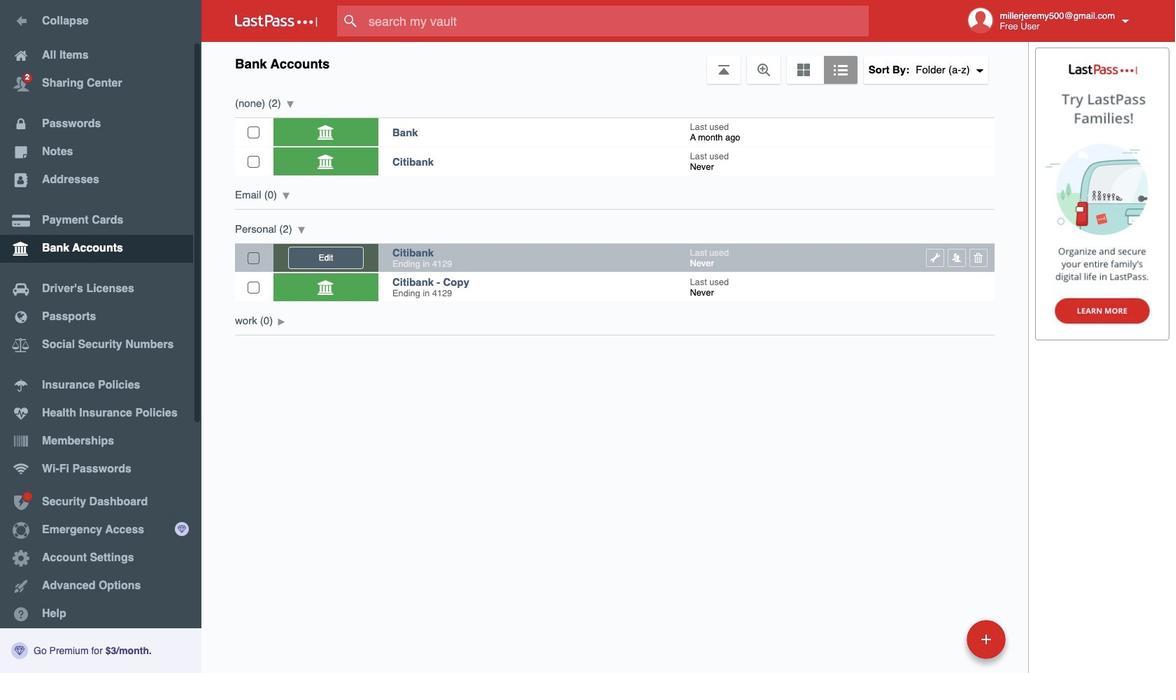 Task type: vqa. For each thing, say whether or not it's contained in the screenshot.
Dialog
no



Task type: describe. For each thing, give the bounding box(es) containing it.
new item element
[[871, 620, 1011, 660]]

vault options navigation
[[202, 42, 1029, 84]]

lastpass image
[[235, 15, 318, 27]]

new item navigation
[[871, 617, 1015, 674]]



Task type: locate. For each thing, give the bounding box(es) containing it.
main navigation navigation
[[0, 0, 202, 674]]

Search search field
[[337, 6, 896, 36]]

search my vault text field
[[337, 6, 896, 36]]



